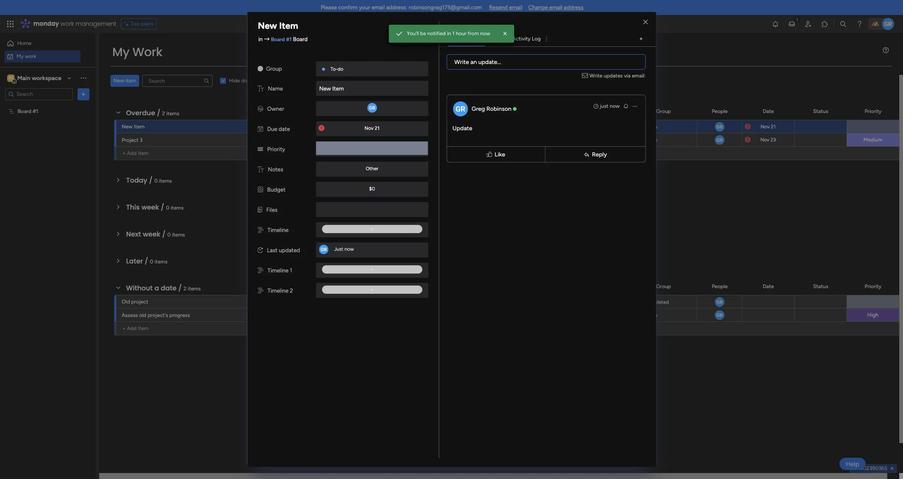 Task type: locate. For each thing, give the bounding box(es) containing it.
/ up next week / 0 items
[[161, 202, 164, 212]]

board #1 link
[[271, 36, 292, 42]]

2 timeline from the top
[[268, 267, 289, 274]]

0 right today
[[154, 178, 158, 184]]

1 vertical spatial dapulse timeline column image
[[258, 287, 263, 294]]

change
[[528, 4, 548, 11]]

0 vertical spatial timeline
[[268, 227, 289, 234]]

updated
[[279, 247, 300, 254]]

2 dapulse timeline column image from the top
[[258, 287, 263, 294]]

now inside alert
[[480, 30, 490, 37]]

2 horizontal spatial new item
[[319, 85, 344, 92]]

like
[[495, 151, 505, 158]]

0 up next week / 0 items
[[166, 205, 169, 211]]

week for this
[[141, 202, 159, 212]]

1 v2 overdue deadline image from the top
[[745, 123, 751, 130]]

0 horizontal spatial my
[[16, 53, 24, 59]]

other
[[366, 166, 378, 171]]

0 vertical spatial work
[[60, 19, 74, 28]]

in left the hour
[[447, 30, 451, 37]]

0 vertical spatial files
[[491, 36, 501, 42]]

items up without a date / 2 items
[[155, 259, 168, 265]]

1 + add item from the top
[[122, 150, 149, 156]]

my left work
[[112, 43, 129, 60]]

nov for nov 21 v2 overdue deadline image
[[761, 124, 770, 129]]

assess old project's progress
[[122, 312, 190, 319]]

0 vertical spatial v2 overdue deadline image
[[745, 123, 751, 130]]

in → board #1 board
[[258, 36, 308, 42]]

write for write an update...
[[454, 58, 469, 66]]

2 + add item from the top
[[122, 325, 149, 332]]

0 right later
[[150, 259, 153, 265]]

1 horizontal spatial write
[[590, 73, 602, 79]]

+ down assess
[[122, 325, 126, 332]]

update...
[[478, 58, 501, 66]]

2 vertical spatial timeline
[[268, 287, 289, 294]]

2 vertical spatial group
[[656, 283, 671, 290]]

1 + from the top
[[122, 150, 126, 156]]

email right resend
[[509, 4, 522, 11]]

write inside 'button'
[[454, 58, 469, 66]]

priority inside new item "dialog"
[[267, 146, 285, 153]]

items up the this week / 0 items
[[159, 178, 172, 184]]

new item button
[[110, 75, 139, 87]]

board down search in workspace field
[[18, 108, 31, 114]]

assess
[[122, 312, 138, 319]]

0 vertical spatial date
[[279, 126, 290, 132]]

email for change email address
[[549, 4, 563, 11]]

1 horizontal spatial nov 21
[[761, 124, 776, 129]]

/ right from
[[481, 36, 483, 42]]

items inside next week / 0 items
[[172, 232, 185, 238]]

work right monday
[[60, 19, 74, 28]]

work inside button
[[25, 53, 36, 59]]

+ down the 'project'
[[122, 150, 126, 156]]

0 horizontal spatial #1
[[33, 108, 38, 114]]

email right change
[[549, 4, 563, 11]]

dapulse numbers column image
[[258, 186, 263, 193]]

plans
[[141, 21, 154, 27]]

priority right the v2 status image
[[267, 146, 285, 153]]

item
[[126, 77, 136, 84]]

2 horizontal spatial email
[[549, 4, 563, 11]]

id:
[[853, 465, 859, 472]]

please
[[321, 4, 337, 11]]

2 down timeline 1
[[290, 287, 293, 294]]

#1 inside list box
[[33, 108, 38, 114]]

write left updates
[[590, 73, 602, 79]]

priority up the high
[[865, 283, 882, 290]]

1 down the updated
[[290, 267, 292, 274]]

main
[[17, 74, 30, 81]]

activity
[[512, 36, 531, 42]]

1 horizontal spatial date
[[279, 126, 290, 132]]

1 horizontal spatial #1
[[286, 36, 292, 42]]

0 horizontal spatial 1
[[290, 267, 292, 274]]

my for my work
[[16, 53, 24, 59]]

this
[[126, 202, 140, 212]]

nov 21 inside new item "dialog"
[[365, 125, 380, 131]]

to-do
[[331, 66, 343, 72], [645, 124, 657, 130], [645, 137, 657, 143], [645, 313, 657, 318]]

0 horizontal spatial files
[[266, 207, 278, 213]]

1 image
[[794, 15, 801, 24]]

completed
[[645, 299, 669, 305]]

2 email from the left
[[509, 4, 522, 11]]

items up progress
[[188, 286, 201, 292]]

1 timeline from the top
[[268, 227, 289, 234]]

main workspace
[[17, 74, 61, 81]]

my down home
[[16, 53, 24, 59]]

Filter dashboard by text search field
[[142, 75, 213, 87]]

greg
[[472, 105, 485, 112]]

progress
[[169, 312, 190, 319]]

workspace image
[[7, 74, 15, 82]]

write left an
[[454, 58, 469, 66]]

2 inside new item "dialog"
[[290, 287, 293, 294]]

0 inside today / 0 items
[[154, 178, 158, 184]]

group
[[266, 66, 282, 72], [656, 108, 671, 114], [656, 283, 671, 290]]

in inside alert
[[447, 30, 451, 37]]

nov inside new item "dialog"
[[365, 125, 374, 131]]

dapulse timeline column image up v2 pulse updated log image
[[258, 227, 263, 234]]

timeline down timeline 1
[[268, 287, 289, 294]]

1 horizontal spatial email
[[509, 4, 522, 11]]

0 vertical spatial priority
[[865, 108, 882, 114]]

1 horizontal spatial work
[[60, 19, 74, 28]]

work down home
[[25, 53, 36, 59]]

close image inside new item "dialog"
[[643, 19, 648, 25]]

old project
[[122, 299, 148, 305]]

v2 overdue deadline image
[[745, 123, 751, 130], [745, 136, 751, 143]]

you'll be notified in 1 hour from now alert
[[389, 25, 514, 43]]

just
[[600, 103, 609, 109]]

board #1 list box
[[0, 103, 95, 219]]

group right v2 sun icon
[[266, 66, 282, 72]]

change email address link
[[528, 4, 584, 11]]

1 vertical spatial close image
[[502, 30, 509, 37]]

1 vertical spatial new item
[[319, 85, 344, 92]]

0
[[154, 178, 158, 184], [166, 205, 169, 211], [167, 232, 171, 238], [150, 259, 153, 265]]

updates / 1 button
[[448, 33, 486, 45]]

new item
[[113, 77, 136, 84]]

0 down the this week / 0 items
[[167, 232, 171, 238]]

2 up progress
[[184, 286, 186, 292]]

0 vertical spatial write
[[454, 58, 469, 66]]

items down the this week / 0 items
[[172, 232, 185, 238]]

1 horizontal spatial 21
[[771, 124, 776, 129]]

1 horizontal spatial 1
[[452, 30, 455, 37]]

1 vertical spatial #1
[[33, 108, 38, 114]]

1 vertical spatial date
[[763, 283, 774, 290]]

1 horizontal spatial new item
[[258, 20, 298, 31]]

nov 21 for v2 overdue deadline icon
[[365, 125, 380, 131]]

in left →
[[258, 36, 263, 42]]

+ add item
[[122, 150, 149, 156], [122, 325, 149, 332]]

items right overdue on the top left of page
[[166, 110, 179, 117]]

timeline 2
[[268, 287, 293, 294]]

v2 sun image
[[258, 66, 263, 72]]

1 vertical spatial v2 overdue deadline image
[[745, 136, 751, 143]]

2 vertical spatial priority
[[865, 283, 882, 290]]

v2 file column image
[[258, 207, 262, 213]]

#1 down search in workspace field
[[33, 108, 38, 114]]

be
[[420, 30, 426, 37]]

week
[[141, 202, 159, 212], [143, 229, 160, 239]]

1 vertical spatial week
[[143, 229, 160, 239]]

1 horizontal spatial files
[[491, 36, 501, 42]]

1 vertical spatial status
[[813, 283, 828, 290]]

0 horizontal spatial in
[[258, 36, 263, 42]]

0 vertical spatial +
[[122, 150, 126, 156]]

0 vertical spatial dapulse timeline column image
[[258, 227, 263, 234]]

0 horizontal spatial work
[[25, 53, 36, 59]]

1 vertical spatial people
[[712, 283, 728, 290]]

reply button
[[547, 148, 644, 161]]

+ add item down project 3
[[122, 150, 149, 156]]

2 vertical spatial now
[[345, 246, 354, 252]]

1 vertical spatial priority
[[267, 146, 285, 153]]

invite members image
[[805, 20, 812, 28]]

priority
[[865, 108, 882, 114], [267, 146, 285, 153], [865, 283, 882, 290]]

my for my work
[[112, 43, 129, 60]]

21 for nov 21 v2 overdue deadline image
[[771, 124, 776, 129]]

23
[[771, 137, 776, 143]]

1 horizontal spatial now
[[480, 30, 490, 37]]

1 right from
[[484, 36, 486, 42]]

week right this
[[141, 202, 159, 212]]

notifications image
[[772, 20, 779, 28]]

dapulse timeline column image
[[258, 227, 263, 234], [258, 287, 263, 294]]

from
[[468, 30, 479, 37]]

v2 overdue deadline image for nov 23
[[745, 136, 751, 143]]

0 horizontal spatial now
[[345, 246, 354, 252]]

activity log
[[512, 36, 541, 42]]

do
[[338, 66, 343, 72], [652, 124, 657, 130], [652, 137, 657, 143], [652, 313, 657, 318]]

reply
[[592, 151, 607, 158]]

help image
[[856, 20, 863, 28]]

0 inside the this week / 0 items
[[166, 205, 169, 211]]

2 right overdue on the top left of page
[[162, 110, 165, 117]]

0 vertical spatial now
[[480, 30, 490, 37]]

0 vertical spatial close image
[[643, 19, 648, 25]]

dapulse text column image
[[258, 85, 264, 92]]

0 vertical spatial add
[[127, 150, 137, 156]]

0 vertical spatial people
[[712, 108, 728, 114]]

email
[[372, 4, 385, 11], [509, 4, 522, 11], [549, 4, 563, 11]]

id: 302390365
[[853, 465, 887, 472]]

home button
[[4, 37, 80, 49]]

add down project 3
[[127, 150, 137, 156]]

greg robinson image
[[882, 18, 894, 30]]

v2 multiple person column image
[[258, 106, 263, 112]]

0 vertical spatial #1
[[286, 36, 292, 42]]

0 vertical spatial group
[[266, 66, 282, 72]]

updates / 1
[[460, 36, 486, 42]]

#1 right →
[[286, 36, 292, 42]]

group right options icon
[[656, 108, 671, 114]]

/ right a
[[178, 283, 182, 293]]

3 timeline from the top
[[268, 287, 289, 294]]

just now
[[334, 246, 354, 252]]

add
[[127, 150, 137, 156], [127, 325, 137, 332]]

add down assess
[[127, 325, 137, 332]]

1
[[452, 30, 455, 37], [484, 36, 486, 42], [290, 267, 292, 274]]

date
[[279, 126, 290, 132], [161, 283, 177, 293]]

date right a
[[161, 283, 177, 293]]

new inside button
[[113, 77, 124, 84]]

Search in workspace field
[[16, 90, 63, 98]]

date right due on the top left of page
[[279, 126, 290, 132]]

1 vertical spatial date
[[161, 283, 177, 293]]

dapulse timeline column image for timeline
[[258, 227, 263, 234]]

board right →
[[271, 36, 285, 42]]

0 vertical spatial week
[[141, 202, 159, 212]]

work
[[132, 43, 162, 60]]

items up next week / 0 items
[[171, 205, 184, 211]]

board
[[293, 36, 308, 42], [271, 36, 285, 42], [18, 108, 31, 114], [584, 108, 598, 114]]

1 vertical spatial +
[[122, 325, 126, 332]]

1 vertical spatial add
[[127, 325, 137, 332]]

2 + from the top
[[122, 325, 126, 332]]

3 email from the left
[[549, 4, 563, 11]]

dapulse timeline column image
[[258, 267, 263, 274]]

2 status from the top
[[813, 283, 828, 290]]

write
[[454, 58, 469, 66], [590, 73, 602, 79]]

0 horizontal spatial new item
[[122, 124, 145, 130]]

0 horizontal spatial 21
[[375, 125, 380, 131]]

0 horizontal spatial write
[[454, 58, 469, 66]]

1 vertical spatial now
[[610, 103, 620, 109]]

files right "v2 file column" image
[[266, 207, 278, 213]]

2
[[162, 110, 165, 117], [184, 286, 186, 292], [290, 287, 293, 294]]

close image
[[643, 19, 648, 25], [502, 30, 509, 37]]

2 inside overdue / 2 items
[[162, 110, 165, 117]]

21 inside new item "dialog"
[[375, 125, 380, 131]]

0 horizontal spatial email
[[372, 4, 385, 11]]

files right updates / 1
[[491, 36, 501, 42]]

board left just
[[584, 108, 598, 114]]

timeline up last updated
[[268, 227, 289, 234]]

1 vertical spatial write
[[590, 73, 602, 79]]

greg robinson
[[472, 105, 512, 112]]

2 horizontal spatial 2
[[290, 287, 293, 294]]

1 date from the top
[[763, 108, 774, 114]]

items
[[255, 77, 267, 84], [166, 110, 179, 117], [159, 178, 172, 184], [171, 205, 184, 211], [172, 232, 185, 238], [155, 259, 168, 265], [188, 286, 201, 292]]

nov 21
[[761, 124, 776, 129], [365, 125, 380, 131]]

+
[[122, 150, 126, 156], [122, 325, 126, 332]]

envelope o image
[[582, 72, 590, 80]]

1 horizontal spatial 2
[[184, 286, 186, 292]]

status
[[813, 108, 828, 114], [813, 283, 828, 290]]

3
[[140, 137, 143, 143]]

you'll
[[407, 30, 419, 37]]

1 vertical spatial work
[[25, 53, 36, 59]]

option
[[0, 104, 95, 106]]

0 vertical spatial status
[[813, 108, 828, 114]]

+ add item down assess
[[122, 325, 149, 332]]

1 vertical spatial + add item
[[122, 325, 149, 332]]

1 vertical spatial files
[[266, 207, 278, 213]]

my work
[[112, 43, 162, 60]]

timeline
[[268, 227, 289, 234], [268, 267, 289, 274], [268, 287, 289, 294]]

0 horizontal spatial nov 21
[[365, 125, 380, 131]]

1 horizontal spatial in
[[447, 30, 451, 37]]

#1
[[286, 36, 292, 42], [33, 108, 38, 114]]

project
[[122, 137, 139, 143]]

hide
[[229, 77, 240, 84]]

1 horizontal spatial my
[[112, 43, 129, 60]]

board inside in → board #1 board
[[271, 36, 285, 42]]

/ right today
[[149, 176, 153, 185]]

in
[[447, 30, 451, 37], [258, 36, 263, 42]]

0 horizontal spatial close image
[[502, 30, 509, 37]]

now right from
[[480, 30, 490, 37]]

week right next
[[143, 229, 160, 239]]

0 horizontal spatial date
[[161, 283, 177, 293]]

in inside new item "dialog"
[[258, 36, 263, 42]]

0 horizontal spatial 2
[[162, 110, 165, 117]]

2 horizontal spatial 1
[[484, 36, 486, 42]]

priority up medium
[[865, 108, 882, 114]]

select product image
[[7, 20, 14, 28]]

None search field
[[142, 75, 213, 87]]

0 vertical spatial + add item
[[122, 150, 149, 156]]

timeline for timeline
[[268, 227, 289, 234]]

group up completed
[[656, 283, 671, 290]]

1 dapulse timeline column image from the top
[[258, 227, 263, 234]]

v2 overdue deadline image for nov 21
[[745, 123, 751, 130]]

now right just
[[610, 103, 620, 109]]

0 vertical spatial date
[[763, 108, 774, 114]]

1 vertical spatial timeline
[[268, 267, 289, 274]]

my inside button
[[16, 53, 24, 59]]

email right your
[[372, 4, 385, 11]]

1 vertical spatial group
[[656, 108, 671, 114]]

1 horizontal spatial close image
[[643, 19, 648, 25]]

project
[[131, 299, 148, 305]]

nov 21 for nov 21 v2 overdue deadline image
[[761, 124, 776, 129]]

dapulse timeline column image left timeline 2
[[258, 287, 263, 294]]

to-
[[331, 66, 338, 72], [645, 124, 652, 130], [645, 137, 652, 143], [645, 313, 652, 318]]

now right the just
[[345, 246, 354, 252]]

2 people from the top
[[712, 283, 728, 290]]

overdue / 2 items
[[126, 108, 179, 118]]

2 horizontal spatial now
[[610, 103, 620, 109]]

2 v2 overdue deadline image from the top
[[745, 136, 751, 143]]

timeline right dapulse timeline column image
[[268, 267, 289, 274]]

without
[[126, 283, 153, 293]]

1 left the hour
[[452, 30, 455, 37]]

1 people from the top
[[712, 108, 728, 114]]

see plans
[[131, 21, 154, 27]]

hide done items
[[229, 77, 267, 84]]

just now
[[600, 103, 620, 109]]



Task type: describe. For each thing, give the bounding box(es) containing it.
due date
[[267, 126, 290, 132]]

→
[[264, 36, 270, 42]]

board #1
[[18, 108, 38, 114]]

without a date / 2 items
[[126, 283, 201, 293]]

$0
[[369, 186, 375, 191]]

items inside today / 0 items
[[159, 178, 172, 184]]

to- inside new item "dialog"
[[331, 66, 338, 72]]

workspace selection element
[[7, 74, 63, 83]]

reminder image
[[623, 103, 629, 109]]

inbox image
[[788, 20, 796, 28]]

week for next
[[143, 229, 160, 239]]

timeline for timeline 2
[[268, 287, 289, 294]]

dapulse timeline column image for timeline 2
[[258, 287, 263, 294]]

resend email
[[489, 4, 522, 11]]

timeline 1
[[268, 267, 292, 274]]

2 add from the top
[[127, 325, 137, 332]]

monday
[[33, 19, 59, 28]]

nov for v2 overdue deadline image associated with nov 23
[[760, 137, 769, 143]]

later
[[126, 256, 143, 266]]

nov 23
[[760, 137, 776, 143]]

today
[[126, 176, 147, 185]]

see
[[131, 21, 140, 27]]

old
[[139, 312, 146, 319]]

search image
[[204, 78, 210, 84]]

1 email from the left
[[372, 4, 385, 11]]

302390365
[[860, 465, 887, 472]]

high
[[867, 312, 879, 318]]

next week / 0 items
[[126, 229, 185, 239]]

items inside the this week / 0 items
[[171, 205, 184, 211]]

now for just now
[[610, 103, 620, 109]]

v2 pulse updated log image
[[258, 247, 263, 254]]

close image inside you'll be notified in 1 hour from now alert
[[502, 30, 509, 37]]

21 for v2 overdue deadline icon
[[375, 125, 380, 131]]

2 inside without a date / 2 items
[[184, 286, 186, 292]]

/ right overdue on the top left of page
[[157, 108, 160, 118]]

later / 0 items
[[126, 256, 168, 266]]

your
[[359, 4, 370, 11]]

medium
[[864, 137, 883, 143]]

old
[[122, 299, 130, 305]]

home
[[17, 40, 32, 46]]

2 vertical spatial new item
[[122, 124, 145, 130]]

resend email link
[[489, 4, 522, 11]]

notified
[[427, 30, 446, 37]]

0 inside next week / 0 items
[[167, 232, 171, 238]]

write updates via email:
[[590, 73, 646, 79]]

help
[[846, 460, 859, 468]]

last
[[267, 247, 278, 254]]

greg robinson link
[[472, 105, 512, 112]]

project's
[[148, 312, 168, 319]]

change email address
[[528, 4, 584, 11]]

like button
[[448, 143, 544, 166]]

resend
[[489, 4, 508, 11]]

robinson
[[486, 105, 512, 112]]

board inside board #1 list box
[[18, 108, 31, 114]]

m
[[9, 75, 13, 81]]

confirm
[[338, 4, 358, 11]]

1 inside updates / 1 button
[[484, 36, 486, 42]]

due
[[267, 126, 277, 132]]

you'll be notified in 1 hour from now
[[407, 30, 490, 37]]

robinsongreg175@gmail.com
[[409, 4, 482, 11]]

now for just now
[[345, 246, 354, 252]]

#1 inside in → board #1 board
[[286, 36, 292, 42]]

2 date from the top
[[763, 283, 774, 290]]

just
[[334, 246, 343, 252]]

apps image
[[821, 20, 829, 28]]

items up dapulse text column image
[[255, 77, 267, 84]]

via
[[624, 73, 631, 79]]

work for monday
[[60, 19, 74, 28]]

help button
[[840, 458, 866, 470]]

work for my
[[25, 53, 36, 59]]

overdue
[[126, 108, 155, 118]]

email:
[[632, 73, 646, 79]]

project 3
[[122, 137, 143, 143]]

search everything image
[[840, 20, 847, 28]]

timeline for timeline 1
[[268, 267, 289, 274]]

notes
[[268, 166, 283, 173]]

monday work management
[[33, 19, 116, 28]]

hour
[[456, 30, 467, 37]]

options image
[[632, 103, 638, 109]]

update
[[453, 125, 472, 132]]

a
[[154, 283, 159, 293]]

address
[[564, 4, 584, 11]]

dapulse text column image
[[258, 166, 264, 173]]

write an update... button
[[447, 54, 646, 70]]

files button
[[485, 33, 507, 45]]

items inside later / 0 items
[[155, 259, 168, 265]]

board right the board #1 link
[[293, 36, 308, 42]]

next
[[126, 229, 141, 239]]

id: 302390365 element
[[850, 464, 897, 473]]

v2 overdue deadline image
[[319, 124, 325, 132]]

my work button
[[4, 50, 80, 62]]

workspace
[[32, 74, 61, 81]]

activity log button
[[507, 33, 546, 45]]

files inside files button
[[491, 36, 501, 42]]

please confirm your email address: robinsongreg175@gmail.com
[[321, 4, 482, 11]]

group inside new item "dialog"
[[266, 66, 282, 72]]

1 add from the top
[[127, 150, 137, 156]]

/ inside button
[[481, 36, 483, 42]]

/ right later
[[145, 256, 148, 266]]

v2 status image
[[258, 146, 263, 153]]

updates
[[460, 36, 479, 42]]

remove image
[[889, 466, 895, 472]]

dapulse date column image
[[258, 126, 263, 132]]

do inside new item "dialog"
[[338, 66, 343, 72]]

0 vertical spatial new item
[[258, 20, 298, 31]]

an
[[471, 58, 477, 66]]

write an update...
[[454, 58, 501, 66]]

nov for v2 overdue deadline icon
[[365, 125, 374, 131]]

address:
[[386, 4, 407, 11]]

see plans button
[[121, 18, 157, 30]]

1 inside you'll be notified in 1 hour from now alert
[[452, 30, 455, 37]]

done
[[241, 77, 253, 84]]

management
[[76, 19, 116, 28]]

write for write updates via email:
[[590, 73, 602, 79]]

to-do inside new item "dialog"
[[331, 66, 343, 72]]

new item dialog
[[0, 0, 903, 479]]

this week / 0 items
[[126, 202, 184, 212]]

items inside overdue / 2 items
[[166, 110, 179, 117]]

add view image
[[640, 36, 643, 42]]

items inside without a date / 2 items
[[188, 286, 201, 292]]

email for resend email
[[509, 4, 522, 11]]

0 inside later / 0 items
[[150, 259, 153, 265]]

/ down the this week / 0 items
[[162, 229, 166, 239]]

date inside new item "dialog"
[[279, 126, 290, 132]]

updates
[[604, 73, 623, 79]]

1 status from the top
[[813, 108, 828, 114]]



Task type: vqa. For each thing, say whether or not it's contained in the screenshot.
"See" corresponding to See plans
no



